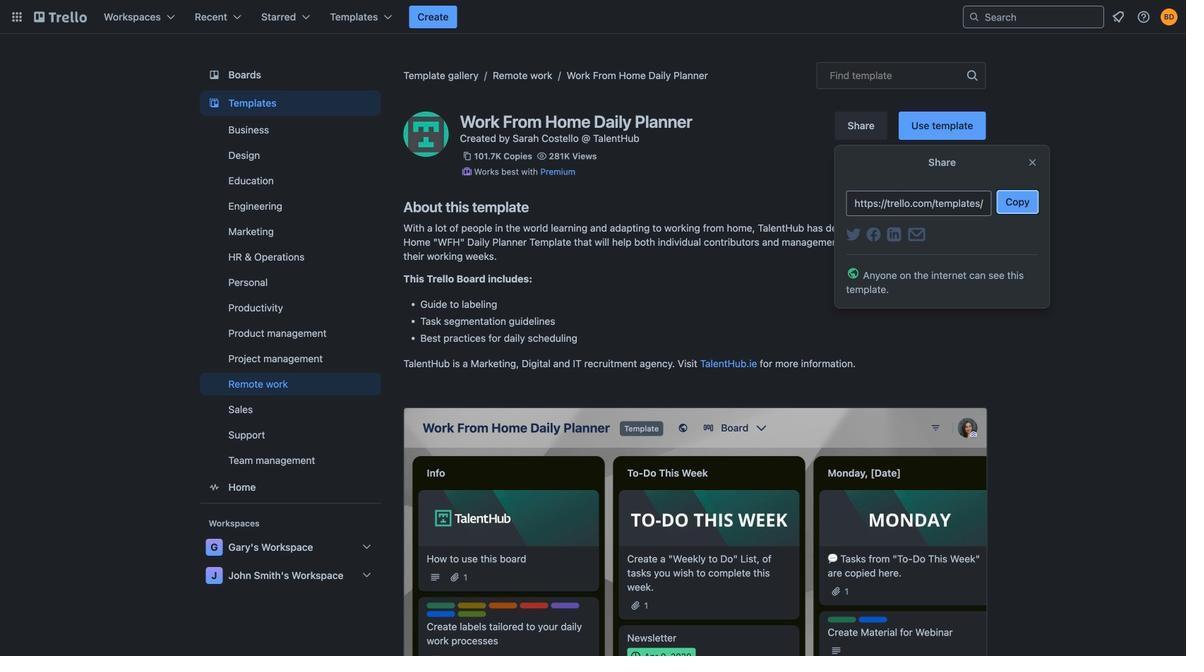 Task type: locate. For each thing, give the bounding box(es) containing it.
template board image
[[206, 95, 223, 112]]

sm image
[[460, 165, 474, 179]]

email image
[[909, 227, 925, 242]]

search image
[[969, 11, 980, 23]]

share on facebook image
[[866, 227, 881, 242]]

close popover image
[[1027, 157, 1038, 168]]

sarah costello @ talenthub image
[[404, 112, 449, 157]]

open information menu image
[[1137, 10, 1151, 24]]

home image
[[206, 479, 223, 496]]

None field
[[817, 62, 986, 89], [846, 191, 992, 216], [817, 62, 986, 89], [846, 191, 992, 216]]

share on linkedin image
[[887, 227, 901, 242]]

primary element
[[0, 0, 1186, 34]]

share on twitter image
[[846, 228, 861, 241]]

0 notifications image
[[1110, 8, 1127, 25]]



Task type: describe. For each thing, give the bounding box(es) containing it.
board image
[[206, 66, 223, 83]]

Search field
[[980, 7, 1104, 27]]

back to home image
[[34, 6, 87, 28]]

barb dwyer (barbdwyer3) image
[[1161, 8, 1178, 25]]



Task type: vqa. For each thing, say whether or not it's contained in the screenshot.
on
no



